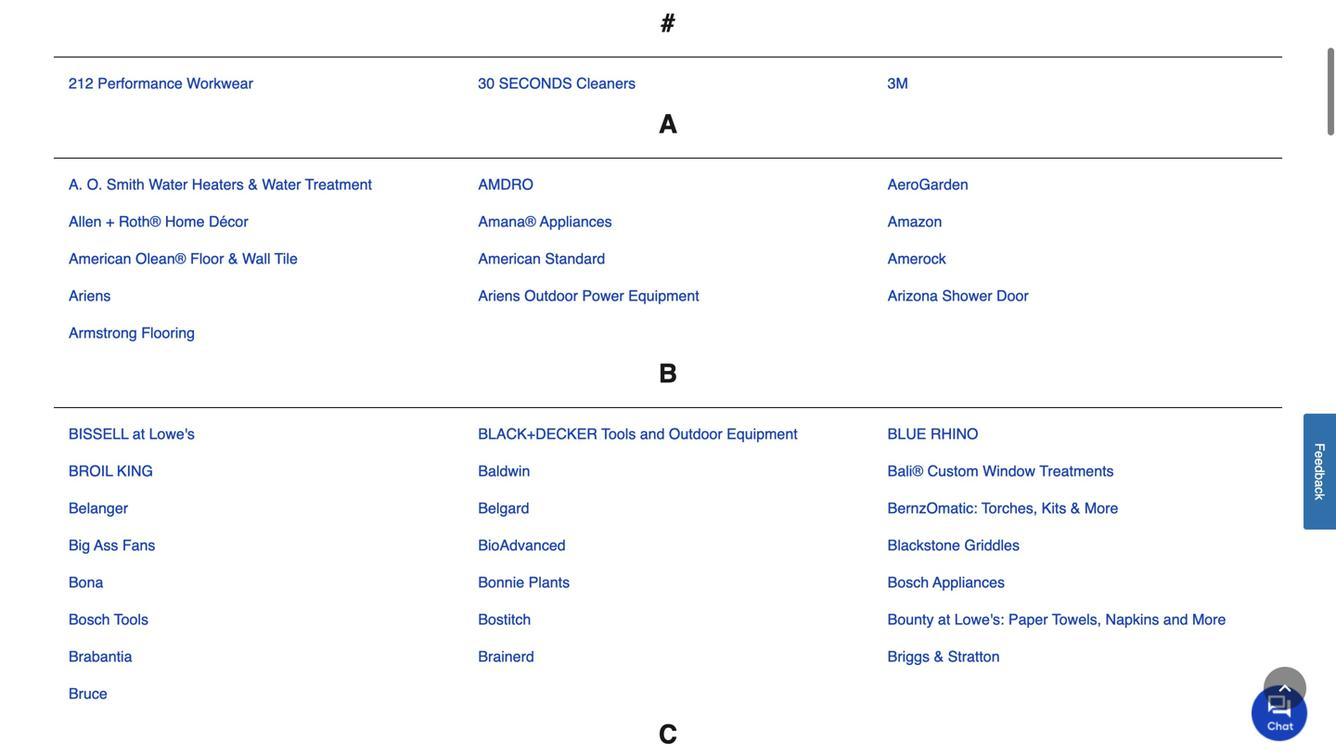 Task type: locate. For each thing, give the bounding box(es) containing it.
1 horizontal spatial outdoor
[[669, 425, 723, 442]]

tools up brabantia
[[114, 610, 148, 627]]

american for american standard
[[478, 249, 541, 266]]

1 vertical spatial appliances
[[933, 573, 1005, 590]]

bosch up bounty
[[888, 573, 929, 590]]

lowe's
[[149, 425, 195, 442]]

custom
[[928, 462, 979, 479]]

more down treatments
[[1085, 499, 1119, 516]]

& inside bernzomatic: torches, kits & more link
[[1071, 499, 1081, 516]]

1 vertical spatial and
[[1164, 610, 1188, 627]]

e up d
[[1313, 451, 1327, 458]]

and
[[640, 425, 665, 442], [1164, 610, 1188, 627]]

appliances up the lowe's: on the right of the page
[[933, 573, 1005, 590]]

lowe's:
[[955, 610, 1004, 627]]

broil king
[[69, 462, 153, 479]]

big
[[69, 536, 90, 553]]

e up b
[[1313, 458, 1327, 466]]

1 vertical spatial more
[[1192, 610, 1226, 627]]

1 e from the top
[[1313, 451, 1327, 458]]

at left 'lowe's'
[[133, 425, 145, 442]]

more
[[1085, 499, 1119, 516], [1192, 610, 1226, 627]]

1 vertical spatial tools
[[114, 610, 148, 627]]

& right kits
[[1071, 499, 1081, 516]]

fans
[[122, 536, 155, 553]]

0 horizontal spatial ariens
[[69, 286, 111, 303]]

1 horizontal spatial american
[[478, 249, 541, 266]]

bonnie plants
[[478, 573, 570, 590]]

f e e d b a c k button
[[1304, 414, 1336, 530]]

ariens down the american standard link
[[478, 286, 520, 303]]

amana® appliances link
[[478, 210, 612, 232]]

bosch appliances link
[[888, 571, 1005, 593]]

arizona
[[888, 286, 938, 303]]

30
[[478, 74, 495, 91]]

30 seconds cleaners
[[478, 74, 636, 91]]

tile
[[274, 249, 298, 266]]

0 horizontal spatial american
[[69, 249, 131, 266]]

1 vertical spatial at
[[938, 610, 950, 627]]

1 horizontal spatial tools
[[601, 425, 636, 442]]

0 vertical spatial bosch
[[888, 573, 929, 590]]

appliances for amana® appliances
[[540, 212, 612, 229]]

black+decker tools and outdoor equipment link
[[478, 422, 798, 445]]

baldwin link
[[478, 459, 530, 482]]

0 horizontal spatial water
[[149, 175, 188, 192]]

1 horizontal spatial water
[[262, 175, 301, 192]]

outdoor
[[524, 286, 578, 303], [669, 425, 723, 442]]

kits
[[1042, 499, 1067, 516]]

black+decker tools and outdoor equipment
[[478, 425, 798, 442]]

appliances up standard
[[540, 212, 612, 229]]

briggs & stratton link
[[888, 645, 1000, 667]]

& right heaters
[[248, 175, 258, 192]]

30 seconds cleaners link
[[478, 71, 636, 94]]

napkins
[[1106, 610, 1159, 627]]

bali® custom window treatments
[[888, 462, 1114, 479]]

0 horizontal spatial more
[[1085, 499, 1119, 516]]

0 vertical spatial tools
[[601, 425, 636, 442]]

performance
[[98, 74, 183, 91]]

0 horizontal spatial appliances
[[540, 212, 612, 229]]

outdoor down the b
[[669, 425, 723, 442]]

0 horizontal spatial at
[[133, 425, 145, 442]]

0 vertical spatial and
[[640, 425, 665, 442]]

bona
[[69, 573, 103, 590]]

& inside briggs & stratton link
[[934, 647, 944, 664]]

1 vertical spatial bosch
[[69, 610, 110, 627]]

american olean® floor & wall tile link
[[69, 247, 298, 269]]

towels,
[[1052, 610, 1102, 627]]

workwear
[[187, 74, 253, 91]]

2 american from the left
[[478, 249, 541, 266]]

bioadvanced link
[[478, 534, 566, 556]]

power
[[582, 286, 624, 303]]

american
[[69, 249, 131, 266], [478, 249, 541, 266]]

ariens link
[[69, 284, 111, 306]]

blue
[[888, 425, 927, 442]]

blue rhino
[[888, 425, 979, 442]]

212
[[69, 74, 93, 91]]

blackstone griddles link
[[888, 534, 1020, 556]]

american down amana®
[[478, 249, 541, 266]]

e
[[1313, 451, 1327, 458], [1313, 458, 1327, 466]]

belanger
[[69, 499, 128, 516]]

1 horizontal spatial at
[[938, 610, 950, 627]]

2 ariens from the left
[[478, 286, 520, 303]]

1 vertical spatial outdoor
[[669, 425, 723, 442]]

water up allen + roth® home décor
[[149, 175, 188, 192]]

b
[[1313, 473, 1327, 480]]

0 horizontal spatial tools
[[114, 610, 148, 627]]

1 american from the left
[[69, 249, 131, 266]]

shower
[[942, 286, 993, 303]]

belgard link
[[478, 496, 529, 519]]

seconds
[[499, 74, 572, 91]]

olean®
[[136, 249, 186, 266]]

american for american olean® floor & wall tile
[[69, 249, 131, 266]]

home
[[165, 212, 205, 229]]

0 vertical spatial equipment
[[628, 286, 699, 303]]

at right bounty
[[938, 610, 950, 627]]

outdoor down the american standard link
[[524, 286, 578, 303]]

belgard
[[478, 499, 529, 516]]

bioadvanced
[[478, 536, 566, 553]]

& right briggs
[[934, 647, 944, 664]]

window
[[983, 462, 1036, 479]]

1 horizontal spatial ariens
[[478, 286, 520, 303]]

a
[[1313, 480, 1327, 487]]

bounty at lowe's: paper towels, napkins and more
[[888, 610, 1226, 627]]

at for bounty
[[938, 610, 950, 627]]

tools for bosch
[[114, 610, 148, 627]]

bernzomatic: torches, kits & more
[[888, 499, 1119, 516]]

water
[[149, 175, 188, 192], [262, 175, 301, 192]]

1 vertical spatial equipment
[[727, 425, 798, 442]]

a.
[[69, 175, 83, 192]]

ariens inside ariens outdoor power equipment link
[[478, 286, 520, 303]]

amana®
[[478, 212, 536, 229]]

bosch for bosch appliances
[[888, 573, 929, 590]]

0 horizontal spatial bosch
[[69, 610, 110, 627]]

o.
[[87, 175, 102, 192]]

ariens
[[69, 286, 111, 303], [478, 286, 520, 303]]

1 horizontal spatial appliances
[[933, 573, 1005, 590]]

floor
[[190, 249, 224, 266]]

and down the b
[[640, 425, 665, 442]]

a. o. smith water heaters & water treatment
[[69, 175, 372, 192]]

american down +
[[69, 249, 131, 266]]

bosch down the bona link
[[69, 610, 110, 627]]

and right napkins on the right of page
[[1164, 610, 1188, 627]]

& inside "a. o. smith water heaters & water treatment" link
[[248, 175, 258, 192]]

bernzomatic: torches, kits & more link
[[888, 496, 1119, 519]]

equipment
[[628, 286, 699, 303], [727, 425, 798, 442]]

& left wall
[[228, 249, 238, 266]]

allen
[[69, 212, 102, 229]]

standard
[[545, 249, 605, 266]]

wall
[[242, 249, 270, 266]]

0 horizontal spatial and
[[640, 425, 665, 442]]

1 horizontal spatial equipment
[[727, 425, 798, 442]]

bonnie plants link
[[478, 571, 570, 593]]

bounty at lowe's: paper towels, napkins and more link
[[888, 608, 1226, 630]]

bonnie
[[478, 573, 524, 590]]

ariens for ariens outdoor power equipment
[[478, 286, 520, 303]]

tools right black+decker
[[601, 425, 636, 442]]

arizona shower door link
[[888, 284, 1029, 306]]

arizona shower door
[[888, 286, 1029, 303]]

more right napkins on the right of page
[[1192, 610, 1226, 627]]

212 performance workwear
[[69, 74, 253, 91]]

1 ariens from the left
[[69, 286, 111, 303]]

0 horizontal spatial outdoor
[[524, 286, 578, 303]]

0 vertical spatial at
[[133, 425, 145, 442]]

0 vertical spatial more
[[1085, 499, 1119, 516]]

water left treatment
[[262, 175, 301, 192]]

ariens up armstrong
[[69, 286, 111, 303]]

appliances for bosch appliances
[[933, 573, 1005, 590]]

0 vertical spatial appliances
[[540, 212, 612, 229]]

ariens for ariens
[[69, 286, 111, 303]]

bissell at lowe's link
[[69, 422, 195, 445]]

american standard
[[478, 249, 605, 266]]

1 horizontal spatial bosch
[[888, 573, 929, 590]]

allen + roth® home décor
[[69, 212, 248, 229]]



Task type: describe. For each thing, give the bounding box(es) containing it.
3m
[[888, 74, 908, 91]]

rhino
[[931, 425, 979, 442]]

armstrong flooring link
[[69, 321, 195, 343]]

k
[[1313, 494, 1327, 500]]

ariens outdoor power equipment link
[[478, 284, 699, 306]]

blackstone
[[888, 536, 960, 553]]

ass
[[94, 536, 118, 553]]

amazon
[[888, 212, 942, 229]]

aerogarden link
[[888, 173, 969, 195]]

cleaners
[[576, 74, 636, 91]]

paper
[[1009, 610, 1048, 627]]

1 water from the left
[[149, 175, 188, 192]]

allen + roth® home décor link
[[69, 210, 248, 232]]

flooring
[[141, 323, 195, 341]]

b
[[659, 358, 678, 388]]

tools for black+decker
[[601, 425, 636, 442]]

bosch appliances
[[888, 573, 1005, 590]]

heaters
[[192, 175, 244, 192]]

roth®
[[119, 212, 161, 229]]

armstrong flooring
[[69, 323, 195, 341]]

american standard link
[[478, 247, 605, 269]]

door
[[997, 286, 1029, 303]]

ariens outdoor power equipment
[[478, 286, 699, 303]]

belanger link
[[69, 496, 128, 519]]

1 horizontal spatial and
[[1164, 610, 1188, 627]]

at for bissell
[[133, 425, 145, 442]]

bali® custom window treatments link
[[888, 459, 1114, 482]]

212 performance workwear link
[[69, 71, 253, 94]]

broil
[[69, 462, 113, 479]]

a
[[659, 109, 678, 138]]

bali®
[[888, 462, 923, 479]]

bosch tools
[[69, 610, 148, 627]]

bounty
[[888, 610, 934, 627]]

bostitch
[[478, 610, 531, 627]]

d
[[1313, 466, 1327, 473]]

brainerd link
[[478, 645, 534, 667]]

2 water from the left
[[262, 175, 301, 192]]

plants
[[529, 573, 570, 590]]

torches,
[[982, 499, 1038, 516]]

amazon link
[[888, 210, 942, 232]]

griddles
[[965, 536, 1020, 553]]

c
[[659, 719, 678, 749]]

c
[[1313, 487, 1327, 494]]

american olean® floor & wall tile
[[69, 249, 298, 266]]

& inside american olean® floor & wall tile link
[[228, 249, 238, 266]]

amdro
[[478, 175, 533, 192]]

f e e d b a c k
[[1313, 443, 1327, 500]]

amerock
[[888, 249, 946, 266]]

2 e from the top
[[1313, 458, 1327, 466]]

amdro link
[[478, 173, 533, 195]]

bona link
[[69, 571, 103, 593]]

bissell
[[69, 425, 129, 442]]

broil king link
[[69, 459, 153, 482]]

décor
[[209, 212, 248, 229]]

big ass fans link
[[69, 534, 155, 556]]

armstrong
[[69, 323, 137, 341]]

chat invite button image
[[1252, 685, 1308, 742]]

1 horizontal spatial more
[[1192, 610, 1226, 627]]

bosch for bosch tools
[[69, 610, 110, 627]]

blackstone griddles
[[888, 536, 1020, 553]]

bruce
[[69, 684, 107, 702]]

bernzomatic:
[[888, 499, 978, 516]]

brabantia
[[69, 647, 132, 664]]

amerock link
[[888, 247, 946, 269]]

king
[[117, 462, 153, 479]]

big ass fans
[[69, 536, 155, 553]]

briggs
[[888, 647, 930, 664]]

bruce link
[[69, 682, 107, 704]]

treatments
[[1040, 462, 1114, 479]]

smith
[[107, 175, 145, 192]]

brabantia link
[[69, 645, 132, 667]]

blue rhino link
[[888, 422, 979, 445]]

brainerd
[[478, 647, 534, 664]]

bostitch link
[[478, 608, 531, 630]]

0 horizontal spatial equipment
[[628, 286, 699, 303]]

3m link
[[888, 71, 908, 94]]

a. o. smith water heaters & water treatment link
[[69, 173, 372, 195]]

0 vertical spatial outdoor
[[524, 286, 578, 303]]

bissell at lowe's
[[69, 425, 195, 442]]



Task type: vqa. For each thing, say whether or not it's contained in the screenshot.
2nd Item #5121206 Model #GZ-W247S00073 from the top
no



